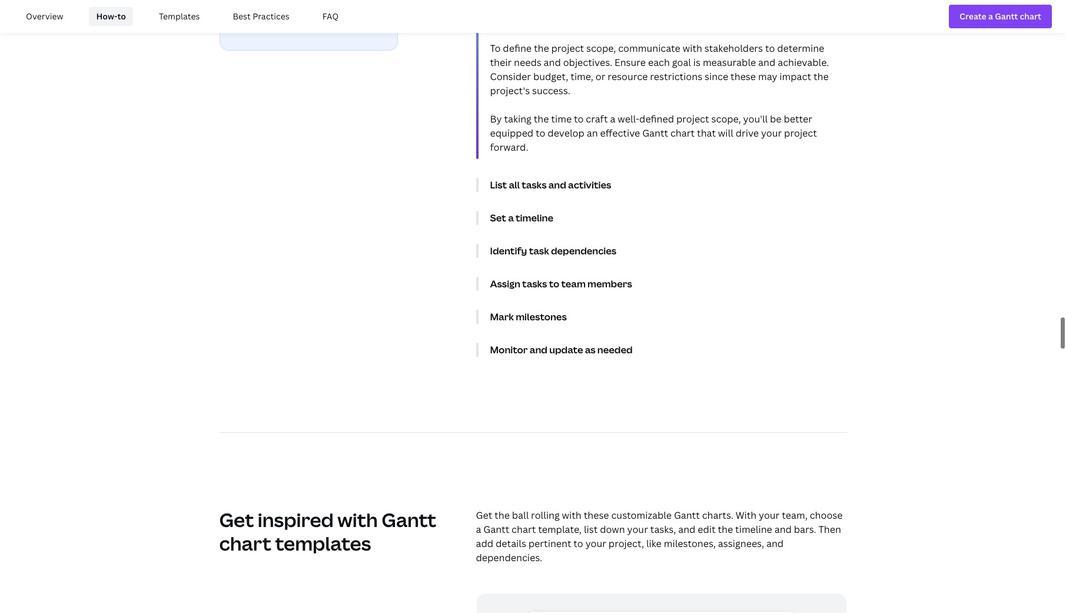 Task type: describe. For each thing, give the bounding box(es) containing it.
gantt inside by taking the time to craft a well-defined project scope, you'll be better equipped to develop an effective gantt chart that will drive your project forward.
[[643, 126, 669, 139]]

timeline inside dropdown button
[[516, 211, 554, 224]]

templates
[[159, 10, 200, 22]]

scope, inside by taking the time to craft a well-defined project scope, you'll be better equipped to develop an effective gantt chart that will drive your project forward.
[[712, 112, 741, 125]]

list
[[584, 523, 598, 536]]

tasks,
[[651, 523, 676, 536]]

get for get the ball rolling with these customizable gantt charts. with your team, choose a gantt chart template, list down your tasks, and edit the timeline and bars. then add details pertinent to your project, like milestones, assignees, and dependencies.
[[476, 509, 493, 522]]

with inside get the ball rolling with these customizable gantt charts. with your team, choose a gantt chart template, list down your tasks, and edit the timeline and bars. then add details pertinent to your project, like milestones, assignees, and dependencies.
[[562, 509, 582, 522]]

success.
[[532, 84, 571, 97]]

with inside get inspired with gantt chart templates
[[338, 507, 378, 532]]

to right time
[[574, 112, 584, 125]]

how-to
[[96, 10, 126, 22]]

needs
[[514, 56, 542, 69]]

task
[[529, 244, 549, 257]]

mark
[[490, 310, 514, 323]]

how-to button
[[84, 2, 138, 31]]

inspired
[[258, 507, 334, 532]]

measurable
[[703, 56, 756, 69]]

customizable
[[612, 509, 672, 522]]

milestones
[[516, 310, 567, 323]]

resource
[[608, 70, 648, 83]]

monitor
[[490, 343, 528, 356]]

members
[[588, 277, 632, 290]]

tasks inside dropdown button
[[522, 277, 547, 290]]

bars.
[[794, 523, 817, 536]]

2 horizontal spatial project
[[785, 126, 817, 139]]

team
[[562, 277, 586, 290]]

how-
[[96, 10, 117, 22]]

down
[[600, 523, 625, 536]]

project,
[[609, 537, 644, 550]]

identify task dependencies
[[490, 244, 617, 257]]

the down achievable.
[[814, 70, 829, 83]]

your down customizable
[[628, 523, 648, 536]]

milestones,
[[664, 537, 716, 550]]

and inside dropdown button
[[530, 343, 548, 356]]

page section links element
[[0, 0, 1067, 33]]

tasks inside dropdown button
[[522, 178, 547, 191]]

the down charts.
[[718, 523, 733, 536]]

ensure
[[615, 56, 646, 69]]

their
[[490, 56, 512, 69]]

an
[[587, 126, 598, 139]]

project's
[[490, 84, 530, 97]]

impact
[[780, 70, 812, 83]]

best practices link
[[226, 7, 297, 26]]

faq link
[[315, 7, 346, 26]]

as
[[585, 343, 596, 356]]

and up milestones,
[[679, 523, 696, 536]]

scope, inside to define the project scope, communicate with stakeholders to determine their needs and objectives. ensure each goal is measurable and achievable. consider budget, time, or resource restrictions since these may impact the project's success.
[[587, 42, 616, 55]]

chart inside by taking the time to craft a well-defined project scope, you'll be better equipped to develop an effective gantt chart that will drive your project forward.
[[671, 126, 695, 139]]

get for get inspired with gantt chart templates
[[219, 507, 254, 532]]

team,
[[782, 509, 808, 522]]

stakeholders
[[705, 42, 763, 55]]

taking
[[504, 112, 532, 125]]

monitor and update as needed
[[490, 343, 633, 356]]

set
[[490, 211, 506, 224]]

list all tasks and activities button
[[490, 178, 861, 192]]

to
[[490, 42, 501, 55]]

the inside by taking the time to craft a well-defined project scope, you'll be better equipped to develop an effective gantt chart that will drive your project forward.
[[534, 112, 549, 125]]

how-to link
[[89, 7, 133, 26]]

time
[[551, 112, 572, 125]]

dependencies.
[[476, 551, 543, 564]]

pertinent
[[529, 537, 572, 550]]

forward.
[[490, 141, 529, 154]]

edit
[[698, 523, 716, 536]]

mark milestones
[[490, 310, 567, 323]]

overview button
[[14, 2, 75, 31]]

overview
[[26, 10, 63, 22]]

rolling
[[531, 509, 560, 522]]

will
[[718, 126, 734, 139]]

chart inside get inspired with gantt chart templates
[[219, 530, 271, 556]]

identify
[[490, 244, 527, 257]]

with inside to define the project scope, communicate with stakeholders to determine their needs and objectives. ensure each goal is measurable and achievable. consider budget, time, or resource restrictions since these may impact the project's success.
[[683, 42, 703, 55]]

identify task dependencies button
[[490, 244, 861, 258]]

the up needs
[[534, 42, 549, 55]]

to left "develop"
[[536, 126, 546, 139]]

then
[[819, 523, 842, 536]]

details
[[496, 537, 526, 550]]

assign
[[490, 277, 521, 290]]

gantt inside get inspired with gantt chart templates
[[382, 507, 437, 532]]

assign tasks to team members
[[490, 277, 632, 290]]

well-
[[618, 112, 640, 125]]

to inside get the ball rolling with these customizable gantt charts. with your team, choose a gantt chart template, list down your tasks, and edit the timeline and bars. then add details pertinent to your project, like milestones, assignees, and dependencies.
[[574, 537, 584, 550]]

choose
[[810, 509, 843, 522]]

templates
[[275, 530, 371, 556]]

activities
[[568, 178, 612, 191]]

get the ball rolling with these customizable gantt charts. with your team, choose a gantt chart template, list down your tasks, and edit the timeline and bars. then add details pertinent to your project, like milestones, assignees, and dependencies.
[[476, 509, 843, 564]]



Task type: vqa. For each thing, say whether or not it's contained in the screenshot.
Search search field
no



Task type: locate. For each thing, give the bounding box(es) containing it.
faq
[[323, 10, 339, 22]]

by taking the time to craft a well-defined project scope, you'll be better equipped to develop an effective gantt chart that will drive your project forward.
[[490, 112, 817, 154]]

with
[[736, 509, 757, 522]]

to left templates
[[117, 10, 126, 22]]

tasks right all
[[522, 178, 547, 191]]

faq button
[[311, 2, 351, 31]]

1 horizontal spatial with
[[562, 509, 582, 522]]

scope, up objectives.
[[587, 42, 616, 55]]

0 horizontal spatial timeline
[[516, 211, 554, 224]]

consider
[[490, 70, 531, 83]]

these inside get the ball rolling with these customizable gantt charts. with your team, choose a gantt chart template, list down your tasks, and edit the timeline and bars. then add details pertinent to your project, like milestones, assignees, and dependencies.
[[584, 509, 609, 522]]

0 horizontal spatial scope,
[[587, 42, 616, 55]]

ball
[[512, 509, 529, 522]]

a left well-
[[610, 112, 616, 125]]

a
[[610, 112, 616, 125], [508, 211, 514, 224], [476, 523, 481, 536]]

best practices button
[[221, 2, 301, 31]]

project up that
[[677, 112, 709, 125]]

template,
[[538, 523, 582, 536]]

1 horizontal spatial project
[[677, 112, 709, 125]]

the left ball
[[495, 509, 510, 522]]

or
[[596, 70, 606, 83]]

timeline
[[516, 211, 554, 224], [736, 523, 773, 536]]

1 vertical spatial scope,
[[712, 112, 741, 125]]

project
[[552, 42, 584, 55], [677, 112, 709, 125], [785, 126, 817, 139]]

restrictions
[[650, 70, 703, 83]]

your right "with"
[[759, 509, 780, 522]]

develop
[[548, 126, 585, 139]]

and left 'activities'
[[549, 178, 566, 191]]

and down team,
[[775, 523, 792, 536]]

1 horizontal spatial chart
[[512, 523, 536, 536]]

these up list
[[584, 509, 609, 522]]

get inside get inspired with gantt chart templates
[[219, 507, 254, 532]]

that
[[697, 126, 716, 139]]

and right assignees,
[[767, 537, 784, 550]]

0 vertical spatial these
[[731, 70, 756, 83]]

0 vertical spatial scope,
[[587, 42, 616, 55]]

0 vertical spatial timeline
[[516, 211, 554, 224]]

craft
[[586, 112, 608, 125]]

dependencies
[[551, 244, 617, 257]]

and
[[544, 56, 561, 69], [759, 56, 776, 69], [549, 178, 566, 191], [530, 343, 548, 356], [679, 523, 696, 536], [775, 523, 792, 536], [767, 537, 784, 550]]

a up the add
[[476, 523, 481, 536]]

timeline down "with"
[[736, 523, 773, 536]]

time,
[[571, 70, 594, 83]]

best practices
[[233, 10, 290, 22]]

a inside by taking the time to craft a well-defined project scope, you'll be better equipped to develop an effective gantt chart that will drive your project forward.
[[610, 112, 616, 125]]

these
[[731, 70, 756, 83], [584, 509, 609, 522]]

project inside to define the project scope, communicate with stakeholders to determine their needs and objectives. ensure each goal is measurable and achievable. consider budget, time, or resource restrictions since these may impact the project's success.
[[552, 42, 584, 55]]

to
[[117, 10, 126, 22], [766, 42, 775, 55], [574, 112, 584, 125], [536, 126, 546, 139], [549, 277, 560, 290], [574, 537, 584, 550]]

project down better
[[785, 126, 817, 139]]

set a timeline button
[[490, 211, 861, 225]]

monitor and update as needed button
[[490, 343, 861, 357]]

0 horizontal spatial a
[[476, 523, 481, 536]]

1 vertical spatial timeline
[[736, 523, 773, 536]]

2 horizontal spatial chart
[[671, 126, 695, 139]]

add
[[476, 537, 494, 550]]

to up may
[[766, 42, 775, 55]]

0 horizontal spatial get
[[219, 507, 254, 532]]

these down the measurable
[[731, 70, 756, 83]]

chart
[[671, 126, 695, 139], [512, 523, 536, 536], [219, 530, 271, 556]]

0 vertical spatial a
[[610, 112, 616, 125]]

1 vertical spatial a
[[508, 211, 514, 224]]

scope, up will at the top right of page
[[712, 112, 741, 125]]

the left time
[[534, 112, 549, 125]]

equipped
[[490, 126, 534, 139]]

0 horizontal spatial chart
[[219, 530, 271, 556]]

update
[[550, 343, 583, 356]]

set a timeline
[[490, 211, 554, 224]]

1 vertical spatial tasks
[[522, 277, 547, 290]]

assign tasks to team members button
[[490, 277, 861, 291]]

your down list
[[586, 537, 607, 550]]

1 horizontal spatial scope,
[[712, 112, 741, 125]]

2 horizontal spatial a
[[610, 112, 616, 125]]

tasks right assign
[[522, 277, 547, 290]]

may
[[759, 70, 778, 83]]

determine
[[778, 42, 825, 55]]

to inside button
[[117, 10, 126, 22]]

to define the project scope, communicate with stakeholders to determine their needs and objectives. ensure each goal is measurable and achievable. consider budget, time, or resource restrictions since these may impact the project's success.
[[490, 42, 829, 97]]

a inside get the ball rolling with these customizable gantt charts. with your team, choose a gantt chart template, list down your tasks, and edit the timeline and bars. then add details pertinent to your project, like milestones, assignees, and dependencies.
[[476, 523, 481, 536]]

0 horizontal spatial these
[[584, 509, 609, 522]]

be
[[770, 112, 782, 125]]

these inside to define the project scope, communicate with stakeholders to determine their needs and objectives. ensure each goal is measurable and achievable. consider budget, time, or resource restrictions since these may impact the project's success.
[[731, 70, 756, 83]]

your inside by taking the time to craft a well-defined project scope, you'll be better equipped to develop an effective gantt chart that will drive your project forward.
[[761, 126, 782, 139]]

achievable.
[[778, 56, 829, 69]]

1 horizontal spatial a
[[508, 211, 514, 224]]

1 vertical spatial these
[[584, 509, 609, 522]]

by
[[490, 112, 502, 125]]

each
[[648, 56, 670, 69]]

to down template,
[[574, 537, 584, 550]]

2 vertical spatial a
[[476, 523, 481, 536]]

templates button
[[147, 2, 212, 31]]

needed
[[598, 343, 633, 356]]

0 horizontal spatial project
[[552, 42, 584, 55]]

templates link
[[152, 7, 207, 26]]

timeline up task
[[516, 211, 554, 224]]

your down be
[[761, 126, 782, 139]]

gantt
[[643, 126, 669, 139], [382, 507, 437, 532], [674, 509, 700, 522], [484, 523, 510, 536]]

best
[[233, 10, 251, 22]]

and up may
[[759, 56, 776, 69]]

budget,
[[534, 70, 569, 83]]

mark milestones button
[[490, 310, 861, 324]]

overview link
[[19, 7, 70, 26]]

and left update at the right
[[530, 343, 548, 356]]

defined
[[640, 112, 674, 125]]

0 vertical spatial tasks
[[522, 178, 547, 191]]

you'll
[[744, 112, 768, 125]]

0 vertical spatial project
[[552, 42, 584, 55]]

1 horizontal spatial get
[[476, 509, 493, 522]]

to inside to define the project scope, communicate with stakeholders to determine their needs and objectives. ensure each goal is measurable and achievable. consider budget, time, or resource restrictions since these may impact the project's success.
[[766, 42, 775, 55]]

chart inside get the ball rolling with these customizable gantt charts. with your team, choose a gantt chart template, list down your tasks, and edit the timeline and bars. then add details pertinent to your project, like milestones, assignees, and dependencies.
[[512, 523, 536, 536]]

effective
[[600, 126, 640, 139]]

since
[[705, 70, 729, 83]]

tasks
[[522, 178, 547, 191], [522, 277, 547, 290]]

to inside dropdown button
[[549, 277, 560, 290]]

define
[[503, 42, 532, 55]]

communicate
[[619, 42, 681, 55]]

and inside dropdown button
[[549, 178, 566, 191]]

1 vertical spatial project
[[677, 112, 709, 125]]

objectives.
[[563, 56, 613, 69]]

get
[[219, 507, 254, 532], [476, 509, 493, 522]]

get inside get the ball rolling with these customizable gantt charts. with your team, choose a gantt chart template, list down your tasks, and edit the timeline and bars. then add details pertinent to your project, like milestones, assignees, and dependencies.
[[476, 509, 493, 522]]

list all tasks and activities
[[490, 178, 612, 191]]

a inside dropdown button
[[508, 211, 514, 224]]

like
[[647, 537, 662, 550]]

the
[[534, 42, 549, 55], [814, 70, 829, 83], [534, 112, 549, 125], [495, 509, 510, 522], [718, 523, 733, 536]]

1 horizontal spatial these
[[731, 70, 756, 83]]

better
[[784, 112, 813, 125]]

timeline inside get the ball rolling with these customizable gantt charts. with your team, choose a gantt chart template, list down your tasks, and edit the timeline and bars. then add details pertinent to your project, like milestones, assignees, and dependencies.
[[736, 523, 773, 536]]

project up objectives.
[[552, 42, 584, 55]]

practices
[[253, 10, 290, 22]]

1 horizontal spatial timeline
[[736, 523, 773, 536]]

and up budget,
[[544, 56, 561, 69]]

2 horizontal spatial with
[[683, 42, 703, 55]]

get inspired with gantt chart templates
[[219, 507, 437, 556]]

drive
[[736, 126, 759, 139]]

assignees,
[[718, 537, 765, 550]]

is
[[694, 56, 701, 69]]

2 vertical spatial project
[[785, 126, 817, 139]]

a right set on the top of the page
[[508, 211, 514, 224]]

all
[[509, 178, 520, 191]]

to left team
[[549, 277, 560, 290]]

0 horizontal spatial with
[[338, 507, 378, 532]]

goal
[[672, 56, 691, 69]]



